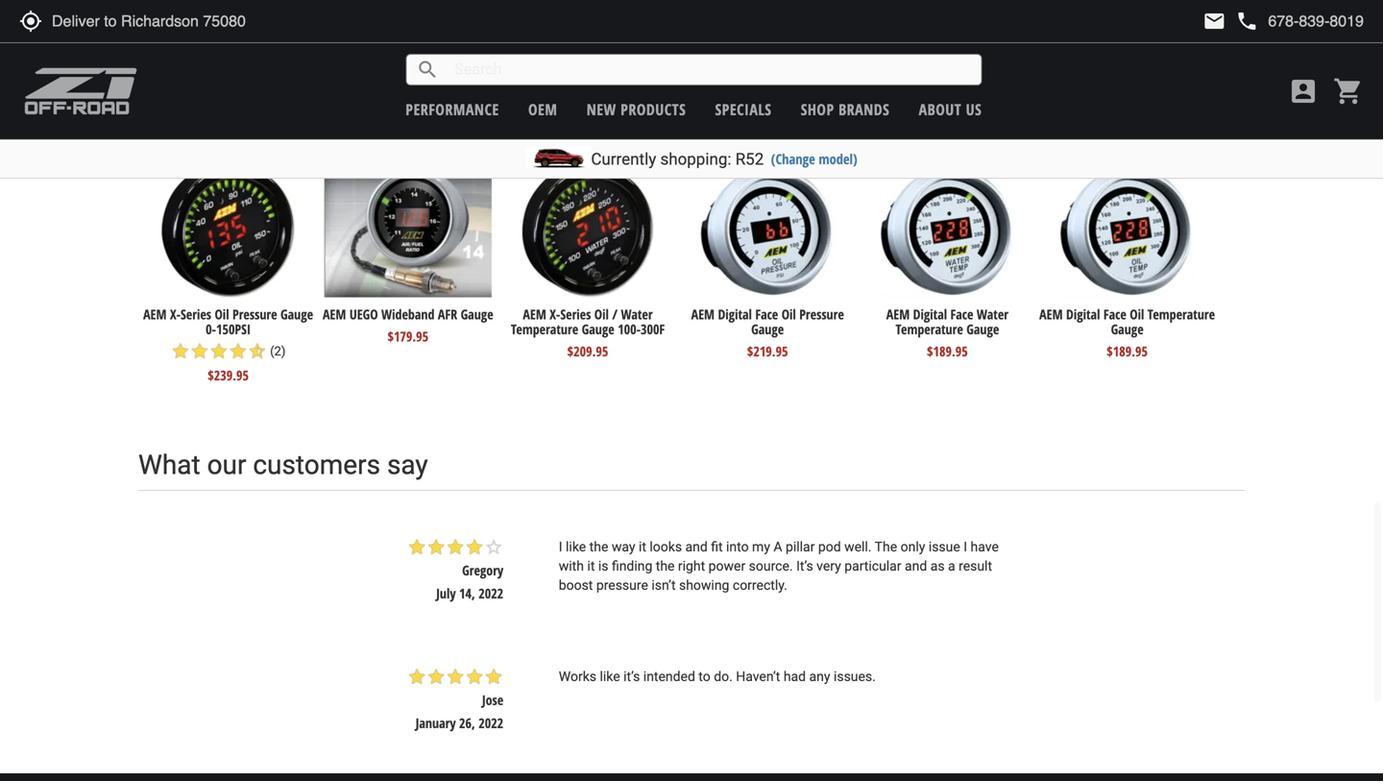 Task type: describe. For each thing, give the bounding box(es) containing it.
fit
[[711, 539, 723, 555]]

aem uego wideband afr gauge $179.95
[[323, 305, 493, 345]]

like for star
[[600, 669, 620, 685]]

gauge for aem x-series oil pressure gauge 0-150psi star star star star star_half (2) $239.95
[[281, 305, 313, 323]]

way
[[612, 539, 636, 555]]

aem digital face oil temperature gauge $189.95
[[1040, 305, 1215, 360]]

(change
[[771, 149, 815, 168]]

account_box
[[1288, 76, 1319, 107]]

z1 motorsports logo image
[[24, 67, 138, 115]]

isn't
[[652, 578, 676, 593]]

mail
[[1203, 10, 1226, 33]]

mail phone
[[1203, 10, 1259, 33]]

shop
[[801, 99, 835, 120]]

(2)
[[270, 344, 286, 358]]

wideband
[[381, 305, 435, 323]]

1 i from the left
[[559, 539, 563, 555]]

aem for aem digital face water temperature gauge $189.95
[[887, 305, 910, 323]]

face for aem digital face oil pressure gauge $219.95
[[755, 305, 778, 323]]

aem for aem uego wideband afr gauge $179.95
[[323, 305, 346, 323]]

gauge inside "aem x-series oil / water temperature gauge 100-300f $209.95"
[[582, 320, 615, 338]]

(change model) link
[[771, 149, 858, 168]]

january
[[416, 714, 456, 732]]

oil for aem digital face oil temperature gauge $189.95
[[1130, 305, 1145, 323]]

aem for aem digital face oil temperature gauge $189.95
[[1040, 305, 1063, 323]]

phone link
[[1236, 10, 1364, 33]]

new products
[[587, 99, 686, 120]]

what our customers say
[[138, 449, 428, 481]]

water inside aem digital face water temperature gauge $189.95
[[977, 305, 1009, 323]]

power
[[709, 558, 746, 574]]

shop brands link
[[801, 99, 890, 120]]

intended
[[644, 669, 695, 685]]

july
[[436, 584, 456, 602]]

it's
[[624, 669, 640, 685]]

only
[[901, 539, 926, 555]]

1 vertical spatial the
[[656, 558, 675, 574]]

works
[[559, 669, 597, 685]]

new
[[587, 99, 617, 120]]

shopping_cart link
[[1329, 76, 1364, 107]]

face for aem digital face oil temperature gauge $189.95
[[1104, 305, 1127, 323]]

have
[[971, 539, 999, 555]]

pillar
[[786, 539, 815, 555]]

performance link
[[406, 99, 499, 120]]

my_location
[[19, 10, 42, 33]]

shopping:
[[660, 149, 732, 169]]

0 vertical spatial the
[[590, 539, 609, 555]]

aem for aem digital face oil pressure gauge $219.95
[[691, 305, 715, 323]]

mail link
[[1203, 10, 1226, 33]]

my
[[752, 539, 770, 555]]

issue
[[929, 539, 961, 555]]

oem
[[528, 99, 558, 120]]

x- for $209.95
[[550, 305, 560, 323]]

$199.95
[[208, 20, 249, 38]]

100-
[[618, 320, 641, 338]]

products
[[621, 99, 686, 120]]

1 vertical spatial it
[[587, 558, 595, 574]]

what
[[138, 449, 200, 481]]

is
[[598, 558, 609, 574]]

performance
[[406, 99, 499, 120]]

digital for aem digital face oil temperature gauge $189.95
[[1066, 305, 1100, 323]]

pressure for aem x-series oil pressure gauge 0-150psi star star star star star_half (2) $239.95
[[232, 305, 277, 323]]

boost
[[559, 578, 593, 593]]

aem for aem x-series oil pressure gauge 0-150psi star star star star star_half (2) $239.95
[[143, 305, 167, 323]]

currently shopping: r52 (change model)
[[591, 149, 858, 169]]

14,
[[459, 584, 475, 602]]

any
[[809, 669, 831, 685]]

$189.95 for water
[[927, 342, 968, 360]]

about
[[919, 99, 962, 120]]

digital for aem digital face water temperature gauge $189.95
[[913, 305, 947, 323]]

well.
[[845, 539, 872, 555]]

star star star star star jose january 26, 2022
[[408, 667, 504, 732]]

showing
[[679, 578, 730, 593]]

result
[[959, 558, 992, 574]]

150psi
[[216, 320, 251, 338]]

series for star
[[181, 305, 211, 323]]

pressure
[[596, 578, 648, 593]]

oil for aem x-series oil / water temperature gauge 100-300f $209.95
[[595, 305, 609, 323]]

phone
[[1236, 10, 1259, 33]]

aem for aem x-series oil / water temperature gauge 100-300f $209.95
[[523, 305, 547, 323]]

brands
[[839, 99, 890, 120]]

new products link
[[587, 99, 686, 120]]

do.
[[714, 669, 733, 685]]

aem x-series oil / water temperature gauge 100-300f $209.95
[[511, 305, 665, 360]]

the
[[875, 539, 898, 555]]

particular
[[845, 558, 902, 574]]

a
[[948, 558, 956, 574]]

$189.95 for oil
[[1107, 342, 1148, 360]]

/
[[612, 305, 618, 323]]

it's
[[797, 558, 813, 574]]

$179.95
[[388, 327, 429, 345]]

oil for aem x-series oil pressure gauge 0-150psi star star star star star_half (2) $239.95
[[215, 305, 229, 323]]

gauge for aem digital face oil pressure gauge $219.95
[[751, 320, 784, 338]]

model)
[[819, 149, 858, 168]]

series for $209.95
[[560, 305, 591, 323]]



Task type: locate. For each thing, give the bounding box(es) containing it.
currently
[[591, 149, 656, 169]]

star_border
[[484, 538, 504, 557]]

1 horizontal spatial $189.95
[[1107, 342, 1148, 360]]

temperature
[[1148, 305, 1215, 323], [511, 320, 579, 338], [896, 320, 963, 338]]

2 x- from the left
[[550, 305, 560, 323]]

0 horizontal spatial the
[[590, 539, 609, 555]]

temperature for aem digital face oil temperature gauge
[[1148, 305, 1215, 323]]

search
[[416, 58, 439, 81]]

source.
[[749, 558, 793, 574]]

digital
[[718, 305, 752, 323], [913, 305, 947, 323], [1066, 305, 1100, 323]]

temperature for aem digital face water temperature gauge
[[896, 320, 963, 338]]

aem x-series oil pressure gauge 0-150psi star star star star star_half (2) $239.95
[[143, 305, 313, 384]]

2 i from the left
[[964, 539, 968, 555]]

6 aem from the left
[[1040, 305, 1063, 323]]

digital inside aem digital face oil temperature gauge $189.95
[[1066, 305, 1100, 323]]

aem
[[143, 305, 167, 323], [323, 305, 346, 323], [523, 305, 547, 323], [691, 305, 715, 323], [887, 305, 910, 323], [1040, 305, 1063, 323]]

a
[[774, 539, 783, 555]]

oil inside aem digital face oil temperature gauge $189.95
[[1130, 305, 1145, 323]]

series inside "aem x-series oil / water temperature gauge 100-300f $209.95"
[[560, 305, 591, 323]]

Search search field
[[439, 55, 981, 84]]

r52
[[736, 149, 764, 169]]

oil inside "aem x-series oil / water temperature gauge 100-300f $209.95"
[[595, 305, 609, 323]]

1 $189.95 from the left
[[927, 342, 968, 360]]

series
[[181, 305, 211, 323], [560, 305, 591, 323]]

pressure inside aem digital face oil pressure gauge $219.95
[[800, 305, 844, 323]]

face
[[755, 305, 778, 323], [951, 305, 974, 323], [1104, 305, 1127, 323]]

face inside aem digital face water temperature gauge $189.95
[[951, 305, 974, 323]]

gauge inside aem digital face water temperature gauge $189.95
[[967, 320, 999, 338]]

0 horizontal spatial series
[[181, 305, 211, 323]]

us
[[966, 99, 982, 120]]

i like the way it looks and fit into my a pillar pod well. the only issue i have with it is finding the right power source. it's very particular and as a result boost pressure isn't showing correctly.
[[559, 539, 999, 593]]

2 2022 from the top
[[479, 714, 504, 732]]

oem link
[[528, 99, 558, 120]]

2022 inside star star star star star_border gregory july 14, 2022
[[479, 584, 504, 602]]

aem inside aem digital face water temperature gauge $189.95
[[887, 305, 910, 323]]

2 face from the left
[[951, 305, 974, 323]]

works like it's intended to do. haven't had any issues.
[[559, 669, 876, 685]]

1 vertical spatial 2022
[[479, 714, 504, 732]]

1 horizontal spatial and
[[905, 558, 927, 574]]

oil
[[215, 305, 229, 323], [595, 305, 609, 323], [782, 305, 796, 323], [1130, 305, 1145, 323]]

26,
[[459, 714, 475, 732]]

aem inside aem uego wideband afr gauge $179.95
[[323, 305, 346, 323]]

and down only
[[905, 558, 927, 574]]

x- inside "aem x-series oil / water temperature gauge 100-300f $209.95"
[[550, 305, 560, 323]]

pressure for aem digital face oil pressure gauge $219.95
[[800, 305, 844, 323]]

like inside i like the way it looks and fit into my a pillar pod well. the only issue i have with it is finding the right power source. it's very particular and as a result boost pressure isn't showing correctly.
[[566, 539, 586, 555]]

gregory
[[462, 561, 504, 579]]

2022
[[479, 584, 504, 602], [479, 714, 504, 732]]

temperature inside "aem x-series oil / water temperature gauge 100-300f $209.95"
[[511, 320, 579, 338]]

series inside aem x-series oil pressure gauge 0-150psi star star star star star_half (2) $239.95
[[181, 305, 211, 323]]

0 horizontal spatial $189.95
[[927, 342, 968, 360]]

aem inside aem x-series oil pressure gauge 0-150psi star star star star star_half (2) $239.95
[[143, 305, 167, 323]]

1 horizontal spatial pressure
[[800, 305, 844, 323]]

0 horizontal spatial water
[[621, 305, 653, 323]]

like left it's
[[600, 669, 620, 685]]

shop brands
[[801, 99, 890, 120]]

into
[[726, 539, 749, 555]]

series up $209.95
[[560, 305, 591, 323]]

1 horizontal spatial i
[[964, 539, 968, 555]]

face inside aem digital face oil pressure gauge $219.95
[[755, 305, 778, 323]]

1 vertical spatial like
[[600, 669, 620, 685]]

2022 right 14,
[[479, 584, 504, 602]]

about us
[[919, 99, 982, 120]]

2 $189.95 from the left
[[1107, 342, 1148, 360]]

as
[[931, 558, 945, 574]]

looks
[[650, 539, 682, 555]]

0 horizontal spatial face
[[755, 305, 778, 323]]

1 horizontal spatial x-
[[550, 305, 560, 323]]

0 horizontal spatial i
[[559, 539, 563, 555]]

3 face from the left
[[1104, 305, 1127, 323]]

finding
[[612, 558, 653, 574]]

2 horizontal spatial face
[[1104, 305, 1127, 323]]

1 horizontal spatial digital
[[913, 305, 947, 323]]

and
[[686, 539, 708, 555], [905, 558, 927, 574]]

2 digital from the left
[[913, 305, 947, 323]]

$239.95
[[208, 366, 249, 384]]

1 oil from the left
[[215, 305, 229, 323]]

and up right
[[686, 539, 708, 555]]

$189.95 inside aem digital face water temperature gauge $189.95
[[927, 342, 968, 360]]

gauge inside aem digital face oil temperature gauge $189.95
[[1111, 320, 1144, 338]]

2022 inside star star star star star jose january 26, 2022
[[479, 714, 504, 732]]

series left '150psi'
[[181, 305, 211, 323]]

2 horizontal spatial temperature
[[1148, 305, 1215, 323]]

3 aem from the left
[[523, 305, 547, 323]]

1 pressure from the left
[[232, 305, 277, 323]]

it right way
[[639, 539, 647, 555]]

uego
[[350, 305, 378, 323]]

digital inside aem digital face water temperature gauge $189.95
[[913, 305, 947, 323]]

aem inside "aem x-series oil / water temperature gauge 100-300f $209.95"
[[523, 305, 547, 323]]

gauge inside aem digital face oil pressure gauge $219.95
[[751, 320, 784, 338]]

pod
[[818, 539, 841, 555]]

1 aem from the left
[[143, 305, 167, 323]]

1 x- from the left
[[170, 305, 181, 323]]

aem inside aem digital face oil temperature gauge $189.95
[[1040, 305, 1063, 323]]

0 vertical spatial and
[[686, 539, 708, 555]]

pressure
[[232, 305, 277, 323], [800, 305, 844, 323]]

2 aem from the left
[[323, 305, 346, 323]]

aem inside aem digital face oil pressure gauge $219.95
[[691, 305, 715, 323]]

i
[[559, 539, 563, 555], [964, 539, 968, 555]]

0 horizontal spatial temperature
[[511, 320, 579, 338]]

i up with
[[559, 539, 563, 555]]

0 horizontal spatial it
[[587, 558, 595, 574]]

issues.
[[834, 669, 876, 685]]

2022 for star
[[479, 714, 504, 732]]

0 horizontal spatial and
[[686, 539, 708, 555]]

2 series from the left
[[560, 305, 591, 323]]

gauge inside aem uego wideband afr gauge $179.95
[[461, 305, 493, 323]]

1 horizontal spatial like
[[600, 669, 620, 685]]

say
[[387, 449, 428, 481]]

3 digital from the left
[[1066, 305, 1100, 323]]

star star star star star_border gregory july 14, 2022
[[408, 538, 504, 602]]

water inside "aem x-series oil / water temperature gauge 100-300f $209.95"
[[621, 305, 653, 323]]

oil inside aem digital face oil pressure gauge $219.95
[[782, 305, 796, 323]]

face for aem digital face water temperature gauge $189.95
[[951, 305, 974, 323]]

2 water from the left
[[977, 305, 1009, 323]]

0 horizontal spatial like
[[566, 539, 586, 555]]

1 horizontal spatial the
[[656, 558, 675, 574]]

1 water from the left
[[621, 305, 653, 323]]

i left have in the bottom right of the page
[[964, 539, 968, 555]]

1 horizontal spatial water
[[977, 305, 1009, 323]]

digital inside aem digital face oil pressure gauge $219.95
[[718, 305, 752, 323]]

x- for star
[[170, 305, 181, 323]]

like up with
[[566, 539, 586, 555]]

jose
[[482, 691, 504, 709]]

1 horizontal spatial series
[[560, 305, 591, 323]]

300f
[[641, 320, 665, 338]]

our
[[207, 449, 246, 481]]

aem digital face oil pressure gauge $219.95
[[691, 305, 844, 360]]

2 oil from the left
[[595, 305, 609, 323]]

x- left /
[[550, 305, 560, 323]]

very
[[817, 558, 841, 574]]

4 aem from the left
[[691, 305, 715, 323]]

x- inside aem x-series oil pressure gauge 0-150psi star star star star star_half (2) $239.95
[[170, 305, 181, 323]]

haven't
[[736, 669, 780, 685]]

oil inside aem x-series oil pressure gauge 0-150psi star star star star star_half (2) $239.95
[[215, 305, 229, 323]]

2 pressure from the left
[[800, 305, 844, 323]]

like
[[566, 539, 586, 555], [600, 669, 620, 685]]

1 horizontal spatial temperature
[[896, 320, 963, 338]]

like for star_border
[[566, 539, 586, 555]]

0 vertical spatial 2022
[[479, 584, 504, 602]]

shopping_cart
[[1334, 76, 1364, 107]]

gauge for aem digital face water temperature gauge $189.95
[[967, 320, 999, 338]]

customers
[[253, 449, 380, 481]]

specials link
[[715, 99, 772, 120]]

gauge for aem digital face oil temperature gauge $189.95
[[1111, 320, 1144, 338]]

$219.95
[[747, 342, 788, 360]]

0-
[[206, 320, 216, 338]]

1 horizontal spatial it
[[639, 539, 647, 555]]

2022 down 'jose' at the bottom
[[479, 714, 504, 732]]

1 2022 from the top
[[479, 584, 504, 602]]

5 aem from the left
[[887, 305, 910, 323]]

with
[[559, 558, 584, 574]]

digital for aem digital face oil pressure gauge $219.95
[[718, 305, 752, 323]]

it left is
[[587, 558, 595, 574]]

temperature inside aem digital face water temperature gauge $189.95
[[896, 320, 963, 338]]

2 horizontal spatial digital
[[1066, 305, 1100, 323]]

gauge inside aem x-series oil pressure gauge 0-150psi star star star star star_half (2) $239.95
[[281, 305, 313, 323]]

1 face from the left
[[755, 305, 778, 323]]

$189.95 inside aem digital face oil temperature gauge $189.95
[[1107, 342, 1148, 360]]

1 horizontal spatial face
[[951, 305, 974, 323]]

0 vertical spatial it
[[639, 539, 647, 555]]

aem digital face water temperature gauge $189.95
[[887, 305, 1009, 360]]

temperature inside aem digital face oil temperature gauge $189.95
[[1148, 305, 1215, 323]]

to
[[699, 669, 711, 685]]

account_box link
[[1284, 76, 1324, 107]]

the up is
[[590, 539, 609, 555]]

$209.95
[[567, 342, 608, 360]]

about us link
[[919, 99, 982, 120]]

0 vertical spatial like
[[566, 539, 586, 555]]

1 vertical spatial and
[[905, 558, 927, 574]]

3 oil from the left
[[782, 305, 796, 323]]

correctly.
[[733, 578, 788, 593]]

face inside aem digital face oil temperature gauge $189.95
[[1104, 305, 1127, 323]]

1 digital from the left
[[718, 305, 752, 323]]

1 series from the left
[[181, 305, 211, 323]]

oil for aem digital face oil pressure gauge $219.95
[[782, 305, 796, 323]]

2022 for star_border
[[479, 584, 504, 602]]

star_half
[[248, 341, 267, 361]]

had
[[784, 669, 806, 685]]

$189.95
[[927, 342, 968, 360], [1107, 342, 1148, 360]]

0 horizontal spatial digital
[[718, 305, 752, 323]]

right
[[678, 558, 705, 574]]

specials
[[715, 99, 772, 120]]

pressure inside aem x-series oil pressure gauge 0-150psi star star star star star_half (2) $239.95
[[232, 305, 277, 323]]

it
[[639, 539, 647, 555], [587, 558, 595, 574]]

x- left 0-
[[170, 305, 181, 323]]

0 horizontal spatial pressure
[[232, 305, 277, 323]]

0 horizontal spatial x-
[[170, 305, 181, 323]]

4 oil from the left
[[1130, 305, 1145, 323]]

the down looks
[[656, 558, 675, 574]]



Task type: vqa. For each thing, say whether or not it's contained in the screenshot.
the to
yes



